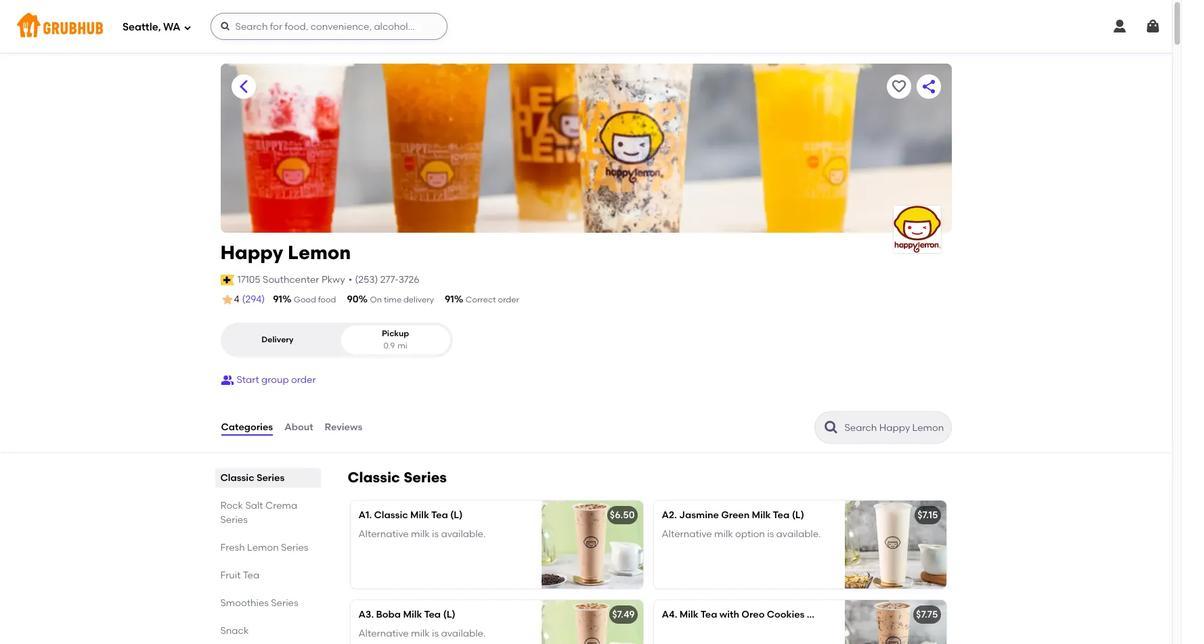 Task type: vqa. For each thing, say whether or not it's contained in the screenshot.
277-
yes



Task type: describe. For each thing, give the bounding box(es) containing it.
a2.
[[662, 510, 677, 522]]

time
[[384, 295, 402, 305]]

17105
[[238, 274, 261, 286]]

mi
[[398, 341, 408, 351]]

17105 southcenter pkwy button
[[237, 273, 346, 288]]

0 vertical spatial order
[[498, 295, 520, 305]]

•
[[349, 274, 352, 286]]

pkwy
[[322, 274, 345, 286]]

a1. classic milk tea (l)
[[359, 510, 463, 522]]

delivery
[[404, 295, 434, 305]]

series up a1. classic milk tea (l)
[[404, 470, 447, 486]]

with
[[720, 610, 740, 621]]

a3. boba milk tea (l) image
[[542, 601, 643, 645]]

rock
[[221, 501, 243, 512]]

cream
[[849, 610, 881, 621]]

classic right the a1.
[[374, 510, 408, 522]]

happy lemon logo image
[[894, 206, 941, 253]]

91 for correct order
[[445, 294, 454, 306]]

wa
[[163, 21, 181, 33]]

series down fruit tea tab
[[271, 598, 298, 610]]

$7.75
[[917, 610, 939, 621]]

alternative milk option is available.
[[662, 529, 821, 541]]

milk for classic
[[411, 529, 430, 541]]

a1. classic milk tea (l) image
[[542, 501, 643, 589]]

lemon for fresh
[[247, 543, 279, 554]]

correct
[[466, 295, 496, 305]]

1 horizontal spatial svg image
[[1112, 18, 1129, 35]]

on
[[370, 295, 382, 305]]

star icon image
[[221, 293, 234, 307]]

tea inside fruit tea tab
[[243, 570, 260, 582]]

svg image
[[220, 21, 231, 32]]

0 horizontal spatial svg image
[[183, 23, 191, 32]]

a1.
[[359, 510, 372, 522]]

a4. milk tea with oreo cookies and puff cream (l)
[[662, 610, 896, 621]]

option
[[736, 529, 765, 541]]

fruit tea
[[221, 570, 260, 582]]

delivery
[[262, 335, 294, 345]]

a4. milk tea with oreo cookies and puff cream (l) image
[[845, 601, 947, 645]]

milk for jasmine
[[715, 529, 733, 541]]

seattle, wa
[[123, 21, 181, 33]]

available. for $7.49
[[441, 629, 486, 640]]

classic inside tab
[[221, 473, 254, 484]]

good
[[294, 295, 316, 305]]

2 horizontal spatial svg image
[[1146, 18, 1162, 35]]

4
[[234, 294, 240, 306]]

group
[[262, 375, 289, 386]]

series up fruit tea tab
[[281, 543, 309, 554]]

classic series inside tab
[[221, 473, 285, 484]]

$6.50
[[610, 510, 635, 522]]

start group order
[[237, 375, 316, 386]]

green
[[722, 510, 750, 522]]

Search Happy Lemon search field
[[844, 422, 947, 435]]

• (253) 277-3726
[[349, 274, 420, 286]]

people icon image
[[221, 374, 234, 388]]

fruit
[[221, 570, 241, 582]]

milk up option
[[752, 510, 771, 522]]

option group containing pickup
[[221, 323, 453, 358]]

fruit tea tab
[[221, 569, 315, 583]]

seattle,
[[123, 21, 161, 33]]

90
[[347, 294, 359, 306]]

salt
[[245, 501, 263, 512]]

categories button
[[221, 404, 274, 453]]

available. right option
[[777, 529, 821, 541]]

start
[[237, 375, 259, 386]]

happy lemon
[[221, 241, 351, 264]]

start group order button
[[221, 369, 316, 393]]



Task type: locate. For each thing, give the bounding box(es) containing it.
1 horizontal spatial lemon
[[288, 241, 351, 264]]

milk down a1. classic milk tea (l)
[[411, 529, 430, 541]]

pickup 0.9 mi
[[382, 329, 409, 351]]

classic
[[348, 470, 400, 486], [221, 473, 254, 484], [374, 510, 408, 522]]

snack tab
[[221, 625, 315, 639]]

1 horizontal spatial order
[[498, 295, 520, 305]]

$7.49
[[613, 610, 635, 621]]

milk right the a1.
[[411, 510, 429, 522]]

pickup
[[382, 329, 409, 339]]

1 vertical spatial lemon
[[247, 543, 279, 554]]

0 vertical spatial alternative milk is available.
[[359, 529, 486, 541]]

1 vertical spatial alternative milk is available.
[[359, 629, 486, 640]]

order right correct
[[498, 295, 520, 305]]

reviews
[[325, 422, 363, 434]]

a3. boba milk tea (l)
[[359, 610, 456, 621]]

save this restaurant button
[[887, 75, 912, 99]]

lemon up fruit tea tab
[[247, 543, 279, 554]]

order right group
[[291, 375, 316, 386]]

is down a1. classic milk tea (l)
[[432, 529, 439, 541]]

91
[[273, 294, 283, 306], [445, 294, 454, 306]]

smoothies
[[221, 598, 269, 610]]

fresh lemon series
[[221, 543, 309, 554]]

alternative milk is available.
[[359, 529, 486, 541], [359, 629, 486, 640]]

0 vertical spatial lemon
[[288, 241, 351, 264]]

$7.15
[[918, 510, 939, 522]]

classic series up a1. classic milk tea (l)
[[348, 470, 447, 486]]

a4.
[[662, 610, 678, 621]]

alternative milk is available. for classic
[[359, 529, 486, 541]]

277-
[[381, 274, 399, 286]]

milk right 'boba'
[[403, 610, 422, 621]]

is down a3. boba milk tea (l)
[[432, 629, 439, 640]]

classic up the a1.
[[348, 470, 400, 486]]

milk
[[411, 510, 429, 522], [752, 510, 771, 522], [403, 610, 422, 621], [680, 610, 699, 621]]

alternative for boba
[[359, 629, 409, 640]]

(l)
[[451, 510, 463, 522], [792, 510, 805, 522], [443, 610, 456, 621], [883, 610, 896, 621]]

is right option
[[768, 529, 775, 541]]

alternative for jasmine
[[662, 529, 713, 541]]

a3.
[[359, 610, 374, 621]]

save this restaurant image
[[891, 79, 907, 95]]

main navigation navigation
[[0, 0, 1173, 53]]

0.9
[[384, 341, 395, 351]]

Search for food, convenience, alcohol... search field
[[210, 13, 448, 40]]

available. down a1. classic milk tea (l)
[[441, 529, 486, 541]]

alternative
[[359, 529, 409, 541], [662, 529, 713, 541], [359, 629, 409, 640]]

(253) 277-3726 button
[[355, 273, 420, 287]]

classic series up salt
[[221, 473, 285, 484]]

correct order
[[466, 295, 520, 305]]

alternative down jasmine
[[662, 529, 713, 541]]

milk down a2. jasmine green milk tea (l)
[[715, 529, 733, 541]]

happy
[[221, 241, 283, 264]]

rock salt crema series
[[221, 501, 298, 526]]

lemon up pkwy
[[288, 241, 351, 264]]

alternative down 'boba'
[[359, 629, 409, 640]]

and
[[807, 610, 826, 621]]

0 horizontal spatial order
[[291, 375, 316, 386]]

search icon image
[[823, 420, 840, 436]]

a2. jasmine green milk tea (l) image
[[845, 501, 947, 589]]

classic series tab
[[221, 472, 315, 486]]

option group
[[221, 323, 453, 358]]

share icon image
[[921, 79, 937, 95]]

milk down a3. boba milk tea (l)
[[411, 629, 430, 640]]

classic up rock
[[221, 473, 254, 484]]

available.
[[441, 529, 486, 541], [777, 529, 821, 541], [441, 629, 486, 640]]

southcenter
[[263, 274, 319, 286]]

jasmine
[[680, 510, 719, 522]]

1 91 from the left
[[273, 294, 283, 306]]

series up the crema
[[257, 473, 285, 484]]

reviews button
[[324, 404, 363, 453]]

0 horizontal spatial lemon
[[247, 543, 279, 554]]

tea
[[432, 510, 448, 522], [773, 510, 790, 522], [243, 570, 260, 582], [424, 610, 441, 621], [701, 610, 718, 621]]

food
[[318, 295, 336, 305]]

17105 southcenter pkwy
[[238, 274, 345, 286]]

1 vertical spatial order
[[291, 375, 316, 386]]

available. for $6.50
[[441, 529, 486, 541]]

alternative milk is available. down a1. classic milk tea (l)
[[359, 529, 486, 541]]

(294)
[[242, 294, 265, 306]]

cookies
[[767, 610, 805, 621]]

order inside button
[[291, 375, 316, 386]]

on time delivery
[[370, 295, 434, 305]]

lemon for happy
[[288, 241, 351, 264]]

about button
[[284, 404, 314, 453]]

alternative milk is available. for boba
[[359, 629, 486, 640]]

0 horizontal spatial classic series
[[221, 473, 285, 484]]

alternative for classic
[[359, 529, 409, 541]]

lemon inside tab
[[247, 543, 279, 554]]

0 horizontal spatial 91
[[273, 294, 283, 306]]

91 for good food
[[273, 294, 283, 306]]

2 91 from the left
[[445, 294, 454, 306]]

91 down 17105 southcenter pkwy button
[[273, 294, 283, 306]]

good food
[[294, 295, 336, 305]]

alternative milk is available. down a3. boba milk tea (l)
[[359, 629, 486, 640]]

svg image
[[1112, 18, 1129, 35], [1146, 18, 1162, 35], [183, 23, 191, 32]]

series
[[404, 470, 447, 486], [257, 473, 285, 484], [221, 515, 248, 526], [281, 543, 309, 554], [271, 598, 298, 610]]

oreo
[[742, 610, 765, 621]]

categories
[[221, 422, 273, 434]]

fresh
[[221, 543, 245, 554]]

3726
[[399, 274, 420, 286]]

series down rock
[[221, 515, 248, 526]]

about
[[285, 422, 313, 434]]

snack
[[221, 626, 249, 638]]

available. down a3. boba milk tea (l)
[[441, 629, 486, 640]]

alternative down the a1.
[[359, 529, 409, 541]]

crema
[[265, 501, 298, 512]]

order
[[498, 295, 520, 305], [291, 375, 316, 386]]

91 right 'delivery'
[[445, 294, 454, 306]]

lemon
[[288, 241, 351, 264], [247, 543, 279, 554]]

rock salt crema series tab
[[221, 499, 315, 528]]

classic series
[[348, 470, 447, 486], [221, 473, 285, 484]]

boba
[[376, 610, 401, 621]]

smoothies series
[[221, 598, 298, 610]]

is for $6.50
[[432, 529, 439, 541]]

series inside 'rock salt crema series'
[[221, 515, 248, 526]]

is
[[432, 529, 439, 541], [768, 529, 775, 541], [432, 629, 439, 640]]

milk for boba
[[411, 629, 430, 640]]

is for $7.49
[[432, 629, 439, 640]]

milk right a4.
[[680, 610, 699, 621]]

subscription pass image
[[221, 275, 234, 286]]

caret left icon image
[[235, 79, 252, 95]]

puff
[[828, 610, 847, 621]]

(253)
[[355, 274, 378, 286]]

smoothies series tab
[[221, 597, 315, 611]]

1 horizontal spatial classic series
[[348, 470, 447, 486]]

a2. jasmine green milk tea (l)
[[662, 510, 805, 522]]

1 alternative milk is available. from the top
[[359, 529, 486, 541]]

2 alternative milk is available. from the top
[[359, 629, 486, 640]]

1 horizontal spatial 91
[[445, 294, 454, 306]]

milk
[[411, 529, 430, 541], [715, 529, 733, 541], [411, 629, 430, 640]]

fresh lemon series tab
[[221, 541, 315, 556]]



